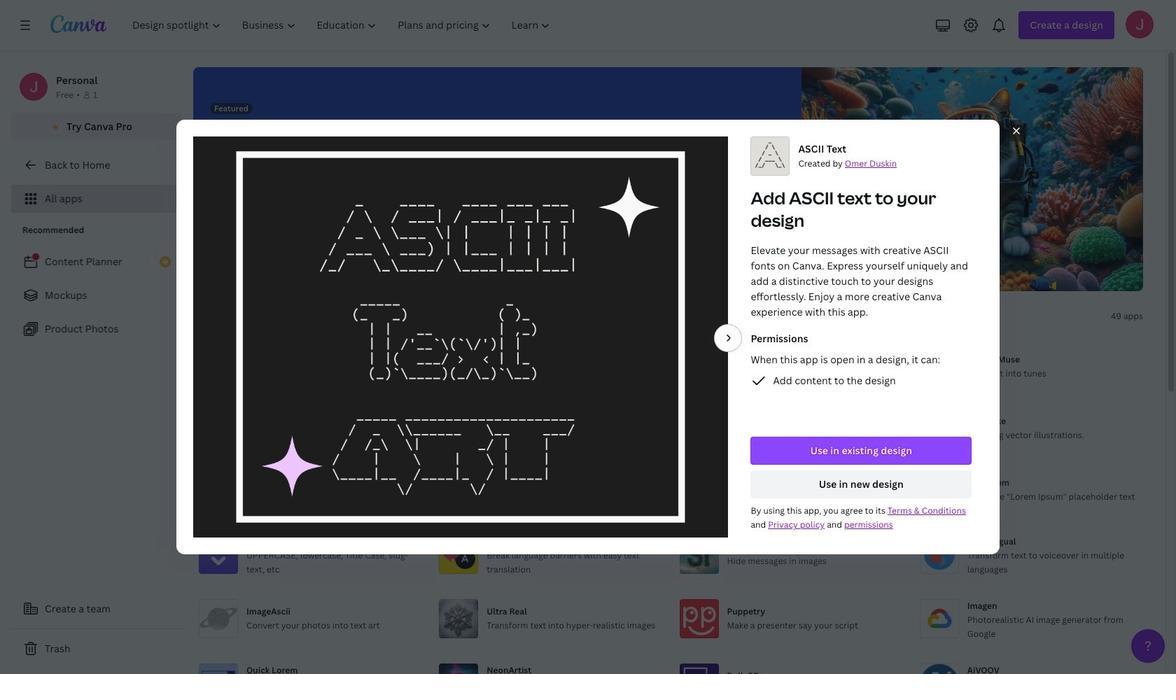 Task type: vqa. For each thing, say whether or not it's contained in the screenshot.
the Message preferences "link"
no



Task type: describe. For each thing, give the bounding box(es) containing it.
top level navigation element
[[123, 11, 563, 39]]



Task type: locate. For each thing, give the bounding box(es) containing it.
an image with a cursor next to a text box containing the prompt "a cat going scuba diving" to generate an image. the generated image of a cat doing scuba diving is behind the text box. image
[[745, 67, 1143, 291]]

Input field to search for apps search field
[[221, 303, 417, 330]]

list
[[11, 248, 182, 343]]



